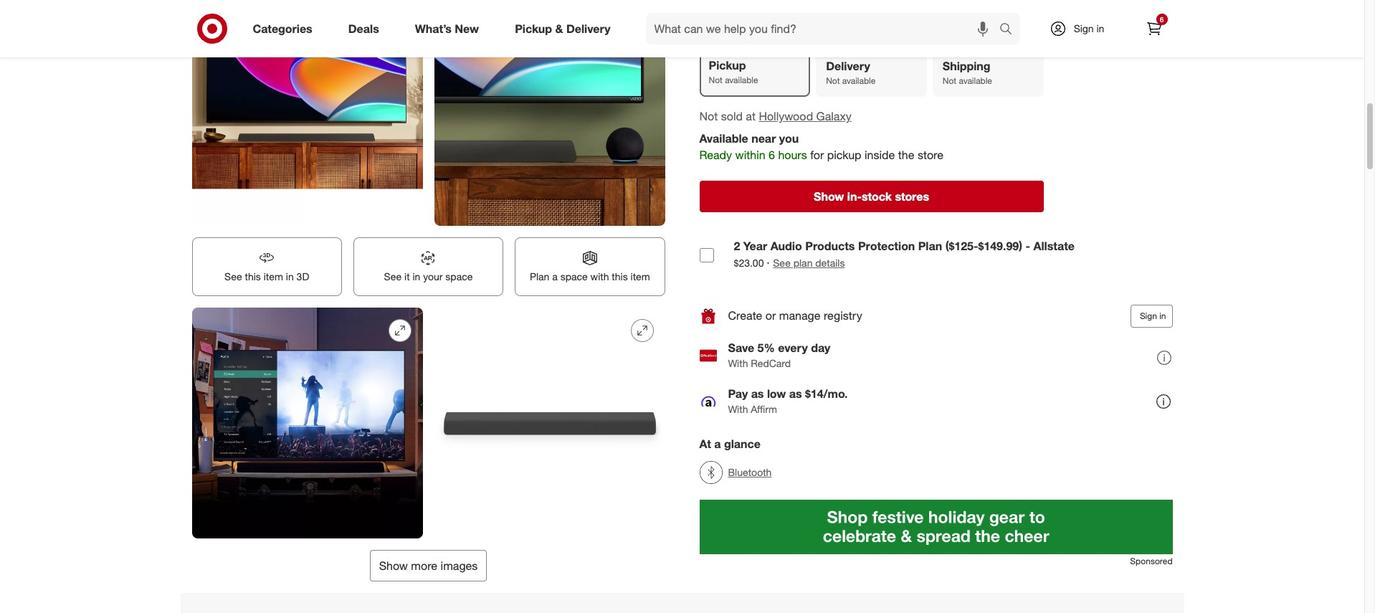 Task type: vqa. For each thing, say whether or not it's contained in the screenshot.
3rd to from the right
no



Task type: locate. For each thing, give the bounding box(es) containing it.
1 vertical spatial pickup
[[709, 58, 746, 73]]

see inside the 2 year audio products protection plan ($125-$149.99) - allstate $23.00 · see plan details
[[773, 257, 791, 269]]

2 horizontal spatial available
[[959, 75, 993, 86]]

save 5% every day with redcard
[[728, 341, 831, 370]]

with down pay
[[728, 403, 748, 416]]

plan left with
[[530, 271, 550, 283]]

2 this from the left
[[612, 271, 628, 283]]

this
[[245, 271, 261, 283], [612, 271, 628, 283]]

1 horizontal spatial see
[[384, 271, 402, 283]]

0 horizontal spatial sign in
[[1074, 22, 1105, 34]]

when
[[700, 5, 726, 17]]

see left it
[[384, 271, 402, 283]]

available inside shipping not available
[[959, 75, 993, 86]]

show for show in-stock stores
[[814, 189, 845, 204]]

delivery down what can we help you find? suggestions appear below search box
[[826, 59, 871, 73]]

sign in button
[[1131, 305, 1173, 328]]

$149.99)
[[979, 239, 1023, 253]]

image gallery element
[[192, 0, 665, 582]]

create or manage registry
[[728, 309, 863, 323]]

see it in your space
[[384, 271, 473, 283]]

pickup up sold
[[709, 58, 746, 73]]

see
[[773, 257, 791, 269], [225, 271, 242, 283], [384, 271, 402, 283]]

hollywood galaxy button
[[759, 109, 852, 125]]

item left "3d"
[[264, 271, 283, 283]]

not up galaxy
[[826, 75, 840, 86]]

with
[[728, 357, 748, 370], [728, 403, 748, 416]]

1 horizontal spatial available
[[843, 75, 876, 86]]

6
[[1160, 15, 1164, 24], [769, 148, 775, 162]]

0 vertical spatial 6
[[1160, 15, 1164, 24]]

show inside button
[[814, 189, 845, 204]]

1 horizontal spatial space
[[561, 271, 588, 283]]

1 horizontal spatial delivery
[[826, 59, 871, 73]]

not inside shipping not available
[[943, 75, 957, 86]]

see for see this item in 3d
[[225, 271, 242, 283]]

0 vertical spatial show
[[814, 189, 845, 204]]

sign in
[[1074, 22, 1105, 34], [1140, 310, 1167, 321]]

show more images button
[[370, 550, 487, 582]]

available inside delivery not available
[[843, 75, 876, 86]]

shipping not available
[[943, 59, 993, 86]]

products
[[806, 239, 855, 253]]

year
[[744, 239, 768, 253]]

1 horizontal spatial show
[[814, 189, 845, 204]]

1 horizontal spatial sign in
[[1140, 310, 1167, 321]]

store
[[918, 148, 944, 162]]

1 vertical spatial plan
[[530, 271, 550, 283]]

online
[[779, 5, 806, 17]]

not up sold
[[709, 75, 723, 85]]

0 horizontal spatial item
[[264, 271, 283, 283]]

show inside button
[[379, 559, 408, 573]]

0 vertical spatial sign in
[[1074, 22, 1105, 34]]

deals link
[[336, 13, 397, 44]]

1 as from the left
[[752, 387, 764, 401]]

0 horizontal spatial this
[[245, 271, 261, 283]]

2 with from the top
[[728, 403, 748, 416]]

1 vertical spatial 6
[[769, 148, 775, 162]]

1 horizontal spatial this
[[612, 271, 628, 283]]

show left in-
[[814, 189, 845, 204]]

show in-stock stores
[[814, 189, 930, 204]]

pickup inside pickup not available
[[709, 58, 746, 73]]

1 horizontal spatial plan
[[919, 239, 943, 253]]

0 vertical spatial sign
[[1074, 22, 1094, 34]]

2 item from the left
[[631, 271, 650, 283]]

1 with from the top
[[728, 357, 748, 370]]

1 vertical spatial delivery
[[826, 59, 871, 73]]

sign
[[1074, 22, 1094, 34], [1140, 310, 1158, 321]]

1 horizontal spatial item
[[631, 271, 650, 283]]

pickup left &
[[515, 21, 552, 36]]

as
[[752, 387, 764, 401], [790, 387, 802, 401]]

not for delivery
[[826, 75, 840, 86]]

see inside "button"
[[225, 271, 242, 283]]

a inside plan a space with this item button
[[553, 271, 558, 283]]

1 item from the left
[[264, 271, 283, 283]]

item right with
[[631, 271, 650, 283]]

available up "at" on the right top of page
[[725, 75, 759, 85]]

not inside delivery not available
[[826, 75, 840, 86]]

see left "3d"
[[225, 271, 242, 283]]

as up affirm
[[752, 387, 764, 401]]

available down shipping
[[959, 75, 993, 86]]

2 horizontal spatial see
[[773, 257, 791, 269]]

shipping
[[943, 59, 991, 73]]

space left with
[[561, 271, 588, 283]]

available near you ready within 6 hours for pickup inside the store
[[700, 131, 944, 162]]

1 space from the left
[[446, 271, 473, 283]]

not inside pickup not available
[[709, 75, 723, 85]]

1 vertical spatial a
[[715, 437, 721, 451]]

0 vertical spatial plan
[[919, 239, 943, 253]]

a
[[553, 271, 558, 283], [715, 437, 721, 451]]

as right low at the bottom of page
[[790, 387, 802, 401]]

a right at
[[715, 437, 721, 451]]

purchased
[[729, 5, 776, 17]]

0 horizontal spatial a
[[553, 271, 558, 283]]

show
[[814, 189, 845, 204], [379, 559, 408, 573]]

not
[[709, 75, 723, 85], [826, 75, 840, 86], [943, 75, 957, 86], [700, 109, 718, 124]]

available up galaxy
[[843, 75, 876, 86]]

1 vertical spatial sign in
[[1140, 310, 1167, 321]]

near
[[752, 131, 776, 146]]

0 horizontal spatial available
[[725, 75, 759, 85]]

1 horizontal spatial sign
[[1140, 310, 1158, 321]]

pickup for &
[[515, 21, 552, 36]]

search button
[[993, 13, 1028, 47]]

show left the more
[[379, 559, 408, 573]]

available for shipping
[[959, 75, 993, 86]]

1 vertical spatial with
[[728, 403, 748, 416]]

allstate
[[1034, 239, 1075, 253]]

space
[[446, 271, 473, 283], [561, 271, 588, 283]]

0 horizontal spatial sign
[[1074, 22, 1094, 34]]

0 horizontal spatial see
[[225, 271, 242, 283]]

available inside pickup not available
[[725, 75, 759, 85]]

plan left ($125-
[[919, 239, 943, 253]]

not down shipping
[[943, 75, 957, 86]]

available
[[700, 131, 749, 146]]

with
[[591, 271, 609, 283]]

available for delivery
[[843, 75, 876, 86]]

delivery not available
[[826, 59, 876, 86]]

0 horizontal spatial pickup
[[515, 21, 552, 36]]

vizio m-series all-in-one 2.1 sound bar with dolby atmos and built in subwoofers - m213ad-k8, 4 of 12 image
[[434, 0, 665, 226]]

item inside button
[[631, 271, 650, 283]]

1 this from the left
[[245, 271, 261, 283]]

this right with
[[612, 271, 628, 283]]

0 horizontal spatial show
[[379, 559, 408, 573]]

item
[[264, 271, 283, 283], [631, 271, 650, 283]]

see inside button
[[384, 271, 402, 283]]

in
[[1097, 22, 1105, 34], [286, 271, 294, 283], [413, 271, 421, 283], [1160, 310, 1167, 321]]

1 vertical spatial sign
[[1140, 310, 1158, 321]]

1 vertical spatial show
[[379, 559, 408, 573]]

1 horizontal spatial pickup
[[709, 58, 746, 73]]

pickup inside pickup & delivery "link"
[[515, 21, 552, 36]]

0 vertical spatial pickup
[[515, 21, 552, 36]]

create
[[728, 309, 763, 323]]

0 horizontal spatial plan
[[530, 271, 550, 283]]

None checkbox
[[700, 248, 714, 263]]

advertisement region
[[700, 500, 1173, 554]]

ready
[[700, 148, 732, 162]]

at
[[746, 109, 756, 124]]

3d
[[297, 271, 309, 283]]

delivery
[[567, 21, 611, 36], [826, 59, 871, 73]]

1 horizontal spatial a
[[715, 437, 721, 451]]

sign in inside sign in "link"
[[1074, 22, 1105, 34]]

available
[[725, 75, 759, 85], [843, 75, 876, 86], [959, 75, 993, 86]]

0 horizontal spatial space
[[446, 271, 473, 283]]

0 vertical spatial with
[[728, 357, 748, 370]]

not for shipping
[[943, 75, 957, 86]]

plan inside plan a space with this item button
[[530, 271, 550, 283]]

this left "3d"
[[245, 271, 261, 283]]

see right ·
[[773, 257, 791, 269]]

2 year audio products protection plan ($125-$149.99) - allstate $23.00 · see plan details
[[734, 239, 1075, 270]]

what's
[[415, 21, 452, 36]]

0 vertical spatial delivery
[[567, 21, 611, 36]]

a left with
[[553, 271, 558, 283]]

item inside "button"
[[264, 271, 283, 283]]

1 horizontal spatial as
[[790, 387, 802, 401]]

when purchased online
[[700, 5, 806, 17]]

0 vertical spatial a
[[553, 271, 558, 283]]

space right your
[[446, 271, 473, 283]]

with down save on the bottom of page
[[728, 357, 748, 370]]

vizio m-series all-in-one 2.1 sound bar with dolby atmos and built in subwoofers - m213ad-k8, 3 of 12 image
[[192, 0, 423, 226]]

0 horizontal spatial 6
[[769, 148, 775, 162]]

pickup
[[515, 21, 552, 36], [709, 58, 746, 73]]

hours
[[779, 148, 807, 162]]

registry
[[824, 309, 863, 323]]

see it in your space button
[[354, 238, 504, 296]]

0 horizontal spatial as
[[752, 387, 764, 401]]

delivery right &
[[567, 21, 611, 36]]

0 horizontal spatial delivery
[[567, 21, 611, 36]]

pay
[[728, 387, 748, 401]]

hollywood
[[759, 109, 814, 124]]



Task type: describe. For each thing, give the bounding box(es) containing it.
your
[[423, 271, 443, 283]]

inside
[[865, 148, 895, 162]]

in inside sign in button
[[1160, 310, 1167, 321]]

search
[[993, 23, 1028, 37]]

or
[[766, 309, 776, 323]]

in-
[[848, 189, 862, 204]]

6 inside available near you ready within 6 hours for pickup inside the store
[[769, 148, 775, 162]]

protection
[[859, 239, 915, 253]]

see this item in 3d button
[[192, 238, 342, 296]]

categories link
[[241, 13, 330, 44]]

pickup not available
[[709, 58, 759, 85]]

sign in link
[[1038, 13, 1127, 44]]

vizio m-series all-in-one 2.1 sound bar with dolby atmos and built in subwoofers - m213ad-k8, 6 of 12 image
[[434, 308, 665, 539]]

not sold at hollywood galaxy
[[700, 109, 852, 124]]

2 space from the left
[[561, 271, 588, 283]]

&
[[556, 21, 563, 36]]

show in-stock stores button
[[700, 181, 1044, 212]]

new
[[455, 21, 479, 36]]

not left sold
[[700, 109, 718, 124]]

within
[[736, 148, 766, 162]]

at
[[700, 437, 711, 451]]

6 link
[[1139, 13, 1170, 44]]

save
[[728, 341, 755, 355]]

1 horizontal spatial 6
[[1160, 15, 1164, 24]]

stores
[[896, 189, 930, 204]]

sponsored
[[1131, 556, 1173, 566]]

with inside pay as low as $14/mo. with affirm
[[728, 403, 748, 416]]

in inside sign in "link"
[[1097, 22, 1105, 34]]

($125-
[[946, 239, 979, 253]]

sign inside sign in button
[[1140, 310, 1158, 321]]

this inside "button"
[[245, 271, 261, 283]]

see this item in 3d
[[225, 271, 309, 283]]

vizio m-series all-in-one 2.1 sound bar with dolby atmos and built in subwoofers - m213ad-k8, 5 of 12 image
[[192, 308, 423, 539]]

manage
[[780, 309, 821, 323]]

·
[[767, 255, 770, 270]]

plan inside the 2 year audio products protection plan ($125-$149.99) - allstate $23.00 · see plan details
[[919, 239, 943, 253]]

more
[[411, 559, 438, 573]]

plan a space with this item button
[[515, 238, 665, 296]]

details
[[816, 257, 845, 269]]

it
[[405, 271, 410, 283]]

a for glance
[[715, 437, 721, 451]]

at a glance
[[700, 437, 761, 451]]

pickup for not
[[709, 58, 746, 73]]

for
[[811, 148, 824, 162]]

you
[[780, 131, 799, 146]]

audio
[[771, 239, 803, 253]]

in inside the see this item in 3d "button"
[[286, 271, 294, 283]]

stock
[[862, 189, 892, 204]]

2
[[734, 239, 741, 253]]

day
[[811, 341, 831, 355]]

sign inside sign in "link"
[[1074, 22, 1094, 34]]

available for pickup
[[725, 75, 759, 85]]

pickup & delivery
[[515, 21, 611, 36]]

what's new
[[415, 21, 479, 36]]

bluetooth
[[728, 466, 772, 478]]

What can we help you find? suggestions appear below search field
[[646, 13, 1003, 44]]

$23.00
[[734, 257, 764, 269]]

not for pickup
[[709, 75, 723, 85]]

pickup
[[828, 148, 862, 162]]

plan
[[794, 257, 813, 269]]

bluetooth button
[[700, 457, 772, 488]]

every
[[779, 341, 808, 355]]

deals
[[348, 21, 379, 36]]

show for show more images
[[379, 559, 408, 573]]

show more images
[[379, 559, 478, 573]]

the
[[899, 148, 915, 162]]

see for see it in your space
[[384, 271, 402, 283]]

pay as low as $14/mo. with affirm
[[728, 387, 848, 416]]

affirm
[[751, 403, 778, 416]]

images
[[441, 559, 478, 573]]

-
[[1026, 239, 1031, 253]]

$14/mo.
[[806, 387, 848, 401]]

delivery inside delivery not available
[[826, 59, 871, 73]]

plan a space with this item
[[530, 271, 650, 283]]

what's new link
[[403, 13, 497, 44]]

sign in inside sign in button
[[1140, 310, 1167, 321]]

2 as from the left
[[790, 387, 802, 401]]

in inside 'see it in your space' button
[[413, 271, 421, 283]]

galaxy
[[817, 109, 852, 124]]

this inside button
[[612, 271, 628, 283]]

glance
[[724, 437, 761, 451]]

pickup & delivery link
[[503, 13, 629, 44]]

redcard
[[751, 357, 791, 370]]

5%
[[758, 341, 775, 355]]

low
[[767, 387, 786, 401]]

sold
[[721, 109, 743, 124]]

a for space
[[553, 271, 558, 283]]

with inside save 5% every day with redcard
[[728, 357, 748, 370]]

delivery inside "link"
[[567, 21, 611, 36]]

see plan details button
[[773, 256, 845, 270]]

categories
[[253, 21, 313, 36]]



